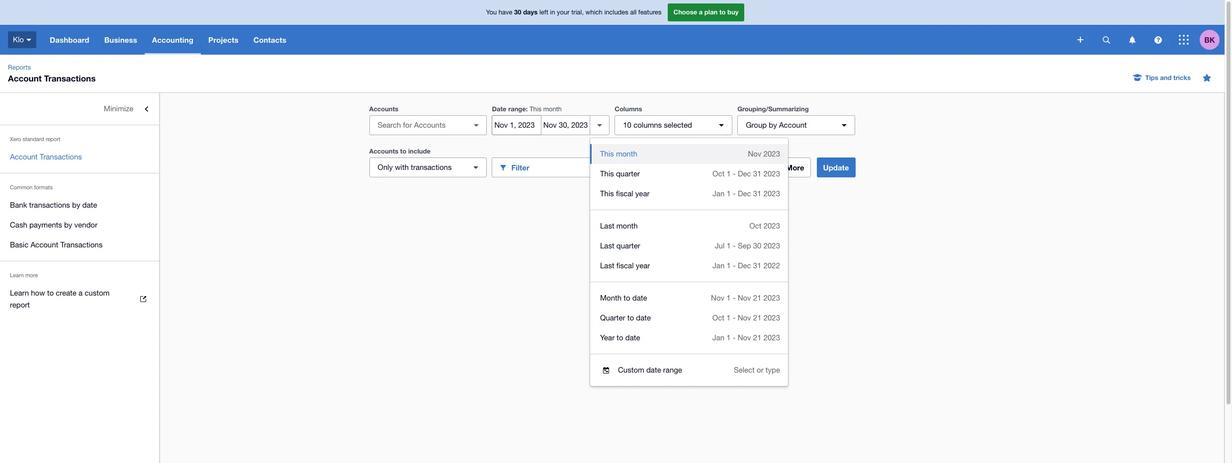 Task type: describe. For each thing, give the bounding box(es) containing it.
group by account button
[[737, 115, 855, 135]]

jan for jan 1 - dec 31 2023
[[713, 189, 725, 198]]

2023 for oct 1 - dec 31 2023
[[764, 170, 780, 178]]

21 for nov 1 - nov 21 2023
[[753, 294, 761, 302]]

custom
[[618, 366, 644, 374]]

common formats
[[10, 184, 53, 190]]

minimize
[[104, 104, 133, 113]]

1 2023 from the top
[[764, 150, 780, 158]]

10
[[623, 121, 631, 129]]

oct for oct 1 - dec 31 2023
[[713, 170, 725, 178]]

custom
[[85, 289, 110, 297]]

include
[[408, 147, 431, 155]]

bank transactions by date link
[[0, 195, 159, 215]]

- for nov 1 - nov 21 2023
[[733, 294, 736, 302]]

last for last fiscal year
[[600, 262, 614, 270]]

includes
[[604, 9, 628, 16]]

trial,
[[571, 9, 584, 16]]

by inside popup button
[[769, 121, 777, 129]]

transactions inside 'popup button'
[[411, 163, 452, 172]]

create
[[56, 289, 77, 297]]

- for jan 1 - nov 21 2023
[[733, 334, 736, 342]]

filter
[[511, 163, 529, 172]]

1 for jan 1 - dec 31 2023
[[727, 189, 731, 198]]

buy
[[727, 8, 739, 16]]

1 for jan 1 - nov 21 2023
[[726, 334, 731, 342]]

select
[[734, 366, 755, 374]]

2023 for jan 1 - dec 31 2023
[[764, 189, 780, 198]]

only with transactions button
[[369, 158, 487, 178]]

list of convenience dates image
[[590, 115, 610, 135]]

all
[[630, 9, 637, 16]]

payments
[[29, 221, 62, 229]]

Select start date field
[[492, 116, 541, 135]]

- for jul 1 - sep 30 2023
[[733, 242, 736, 250]]

nov 1 - nov 21 2023
[[711, 294, 780, 302]]

basic
[[10, 241, 28, 249]]

21 for jan 1 - nov 21 2023
[[753, 334, 761, 342]]

learn for learn how to create a custom report
[[10, 289, 29, 297]]

0 horizontal spatial 30
[[514, 8, 521, 16]]

have
[[499, 9, 512, 16]]

month for last month
[[616, 222, 638, 230]]

last for last month
[[600, 222, 614, 230]]

learn for learn more
[[10, 272, 24, 278]]

accounting
[[152, 35, 193, 44]]

this month
[[600, 150, 637, 158]]

xero
[[10, 136, 21, 142]]

business
[[104, 35, 137, 44]]

in
[[550, 9, 555, 16]]

only with transactions
[[378, 163, 452, 172]]

jul 1 - sep 30 2023
[[715, 242, 780, 250]]

transactions inside "link"
[[29, 201, 70, 209]]

dec for oct 1 - dec 31 2023
[[738, 170, 751, 178]]

year
[[600, 334, 615, 342]]

navigation containing dashboard
[[42, 25, 1070, 55]]

2 horizontal spatial svg image
[[1154, 36, 1162, 44]]

projects
[[208, 35, 239, 44]]

1 for nov 1 - nov 21 2023
[[726, 294, 731, 302]]

reports link
[[4, 63, 35, 73]]

tips and tricks button
[[1127, 70, 1197, 86]]

1 horizontal spatial 30
[[753, 242, 761, 250]]

klo
[[13, 35, 24, 44]]

more button
[[772, 158, 811, 178]]

this fiscal year
[[600, 189, 650, 198]]

date for month to date
[[632, 294, 647, 302]]

year for last fiscal year
[[636, 262, 650, 270]]

open image
[[467, 115, 486, 135]]

1 horizontal spatial svg image
[[1129, 36, 1135, 44]]

choose a plan to buy
[[673, 8, 739, 16]]

jul
[[715, 242, 725, 250]]

2023 for oct 1 - nov 21 2023
[[764, 314, 780, 322]]

oct for oct 2023
[[749, 222, 761, 230]]

plan
[[704, 8, 718, 16]]

update button
[[817, 158, 855, 178]]

last quarter
[[600, 242, 640, 250]]

:
[[526, 105, 528, 113]]

dashboard
[[50, 35, 89, 44]]

quarter for this quarter
[[616, 170, 640, 178]]

bank transactions by date
[[10, 201, 97, 209]]

to for year to date
[[617, 334, 623, 342]]

projects button
[[201, 25, 246, 55]]

features
[[638, 9, 662, 16]]

quarter to date
[[600, 314, 651, 322]]

and
[[1160, 74, 1172, 82]]

xero standard report
[[10, 136, 60, 142]]

how
[[31, 289, 45, 297]]

learn how to create a custom report link
[[0, 283, 159, 315]]

2023 for nov 1 - nov 21 2023
[[764, 294, 780, 302]]

bk
[[1204, 35, 1215, 44]]

month to date
[[600, 294, 647, 302]]

cash payments by vendor
[[10, 221, 97, 229]]

standard
[[23, 136, 44, 142]]

list box containing this month
[[590, 138, 788, 386]]

date range : this month
[[492, 105, 562, 113]]

- for jan 1 - dec 31 2023
[[733, 189, 736, 198]]

formats
[[34, 184, 53, 190]]

tips
[[1145, 74, 1158, 82]]

basic account transactions
[[10, 241, 102, 249]]

1 for jul 1 - sep 30 2023
[[727, 242, 731, 250]]

account inside reports account transactions
[[8, 73, 42, 84]]

klo button
[[0, 25, 42, 55]]

with
[[395, 163, 409, 172]]

this quarter
[[600, 170, 640, 178]]

date
[[492, 105, 506, 113]]

account down xero
[[10, 153, 38, 161]]

last month
[[600, 222, 638, 230]]

date for quarter to date
[[636, 314, 651, 322]]

this inside date range : this month
[[530, 105, 542, 113]]

columns
[[634, 121, 662, 129]]

Search for Accounts text field
[[370, 116, 469, 135]]

tricks
[[1173, 74, 1191, 82]]

nov for jan
[[738, 334, 751, 342]]

0 vertical spatial report
[[46, 136, 60, 142]]

contacts
[[253, 35, 286, 44]]

10 columns selected
[[623, 121, 692, 129]]

a inside learn how to create a custom report
[[79, 289, 83, 297]]

bank
[[10, 201, 27, 209]]

- for oct 1 - nov 21 2023
[[733, 314, 736, 322]]

accounting button
[[145, 25, 201, 55]]

reports account transactions
[[8, 64, 96, 84]]

nov 2023
[[748, 150, 780, 158]]

date for year to date
[[625, 334, 640, 342]]

- for oct 1 - dec 31 2023
[[733, 170, 736, 178]]

dashboard link
[[42, 25, 97, 55]]

year to date
[[600, 334, 640, 342]]

oct 2023
[[749, 222, 780, 230]]

this for this quarter
[[600, 170, 614, 178]]

1 for oct 1 - nov 21 2023
[[726, 314, 731, 322]]

choose
[[673, 8, 697, 16]]

group containing this month
[[590, 138, 788, 386]]

fiscal for last
[[616, 262, 634, 270]]

0 horizontal spatial range
[[508, 105, 526, 113]]

1 horizontal spatial svg image
[[1103, 36, 1110, 44]]

account inside 'link'
[[31, 241, 58, 249]]

basic account transactions link
[[0, 235, 159, 255]]

jan 1 - dec 31 2023
[[713, 189, 780, 198]]

transactions for basic account transactions
[[60, 241, 102, 249]]

month
[[600, 294, 622, 302]]

columns
[[615, 105, 642, 113]]

quarter for last quarter
[[616, 242, 640, 250]]

select or type
[[734, 366, 780, 374]]

cash payments by vendor link
[[0, 215, 159, 235]]



Task type: vqa. For each thing, say whether or not it's contained in the screenshot.
comparison
no



Task type: locate. For each thing, give the bounding box(es) containing it.
to for month to date
[[624, 294, 630, 302]]

a
[[699, 8, 703, 16], [79, 289, 83, 297]]

2023 down 2022
[[764, 294, 780, 302]]

6 2023 from the top
[[764, 294, 780, 302]]

21 for oct 1 - nov 21 2023
[[753, 314, 761, 322]]

oct 1 - nov 21 2023
[[712, 314, 780, 322]]

2 last from the top
[[600, 242, 614, 250]]

1
[[727, 170, 731, 178], [727, 189, 731, 198], [727, 242, 731, 250], [727, 262, 731, 270], [726, 294, 731, 302], [726, 314, 731, 322], [726, 334, 731, 342]]

to for quarter to date
[[627, 314, 634, 322]]

2023 down group by account
[[764, 150, 780, 158]]

1 vertical spatial 31
[[753, 189, 761, 198]]

1 up jan 1 - dec 31 2023
[[727, 170, 731, 178]]

fiscal down the last quarter
[[616, 262, 634, 270]]

this for this fiscal year
[[600, 189, 614, 198]]

grouping/summarizing
[[737, 105, 809, 113]]

dec for jan 1 - dec 31 2023
[[738, 189, 751, 198]]

1 1 from the top
[[727, 170, 731, 178]]

jan for jan 1 - dec 31 2022
[[713, 262, 725, 270]]

more
[[25, 272, 38, 278]]

quarter up the this fiscal year
[[616, 170, 640, 178]]

account transactions
[[10, 153, 82, 161]]

bk button
[[1200, 25, 1225, 55]]

to right quarter
[[627, 314, 634, 322]]

dec down oct 1 - dec 31 2023
[[738, 189, 751, 198]]

1 down jul 1 - sep 30 2023
[[727, 262, 731, 270]]

month inside date range : this month
[[543, 105, 562, 113]]

3 31 from the top
[[753, 262, 761, 270]]

1 down oct 1 - dec 31 2023
[[727, 189, 731, 198]]

account down reports link
[[8, 73, 42, 84]]

report
[[46, 136, 60, 142], [10, 301, 30, 309]]

1 vertical spatial fiscal
[[616, 262, 634, 270]]

transactions down cash payments by vendor link
[[60, 241, 102, 249]]

0 vertical spatial last
[[600, 222, 614, 230]]

2 - from the top
[[733, 189, 736, 198]]

last for last quarter
[[600, 242, 614, 250]]

2 vertical spatial 31
[[753, 262, 761, 270]]

this right :
[[530, 105, 542, 113]]

7 2023 from the top
[[764, 314, 780, 322]]

month up this quarter
[[616, 150, 637, 158]]

accounts for accounts
[[369, 105, 398, 113]]

1 horizontal spatial range
[[663, 366, 682, 374]]

which
[[586, 9, 603, 16]]

1 21 from the top
[[753, 294, 761, 302]]

quarter up last fiscal year
[[616, 242, 640, 250]]

nov
[[748, 150, 761, 158], [711, 294, 724, 302], [738, 294, 751, 302], [738, 314, 751, 322], [738, 334, 751, 342]]

1 vertical spatial transactions
[[40, 153, 82, 161]]

1 down nov 1 - nov 21 2023 at the right bottom
[[726, 314, 731, 322]]

31 for oct 1 - dec 31 2023
[[753, 170, 761, 178]]

you
[[486, 9, 497, 16]]

range inside list box
[[663, 366, 682, 374]]

dec up jan 1 - dec 31 2023
[[738, 170, 751, 178]]

31 for jan 1 - dec 31 2022
[[753, 262, 761, 270]]

days
[[523, 8, 538, 16]]

0 horizontal spatial svg image
[[1077, 37, 1083, 43]]

a right create
[[79, 289, 83, 297]]

4 1 from the top
[[727, 262, 731, 270]]

learn how to create a custom report
[[10, 289, 110, 309]]

dec down sep
[[738, 262, 751, 270]]

tips and tricks
[[1145, 74, 1191, 82]]

2023 for jul 1 - sep 30 2023
[[764, 242, 780, 250]]

1 vertical spatial learn
[[10, 289, 29, 297]]

accounts up the search for accounts text field
[[369, 105, 398, 113]]

account
[[8, 73, 42, 84], [779, 121, 807, 129], [10, 153, 38, 161], [31, 241, 58, 249]]

transactions
[[44, 73, 96, 84], [40, 153, 82, 161], [60, 241, 102, 249]]

1 for jan 1 - dec 31 2022
[[727, 262, 731, 270]]

this down this month
[[600, 170, 614, 178]]

common
[[10, 184, 33, 190]]

1 31 from the top
[[753, 170, 761, 178]]

learn inside learn how to create a custom report
[[10, 289, 29, 297]]

to right "year"
[[617, 334, 623, 342]]

7 1 from the top
[[726, 334, 731, 342]]

or
[[757, 366, 764, 374]]

2 31 from the top
[[753, 189, 761, 198]]

31 left 2022
[[753, 262, 761, 270]]

last
[[600, 222, 614, 230], [600, 242, 614, 250], [600, 262, 614, 270]]

year down the last quarter
[[636, 262, 650, 270]]

to left 'buy'
[[719, 8, 726, 16]]

1 right jul on the bottom right
[[727, 242, 731, 250]]

0 horizontal spatial a
[[79, 289, 83, 297]]

to left the include
[[400, 147, 406, 155]]

0 horizontal spatial transactions
[[29, 201, 70, 209]]

group
[[746, 121, 767, 129]]

2 vertical spatial oct
[[712, 314, 724, 322]]

- for jan 1 - dec 31 2022
[[733, 262, 736, 270]]

group
[[590, 138, 788, 386]]

transactions inside basic account transactions 'link'
[[60, 241, 102, 249]]

list box
[[590, 138, 788, 386]]

quarter
[[600, 314, 625, 322]]

report down learn more at left bottom
[[10, 301, 30, 309]]

0 vertical spatial jan
[[713, 189, 725, 198]]

nov for oct
[[738, 314, 751, 322]]

31 down oct 1 - dec 31 2023
[[753, 189, 761, 198]]

5 1 from the top
[[726, 294, 731, 302]]

jan
[[713, 189, 725, 198], [713, 262, 725, 270], [712, 334, 724, 342]]

- down oct 1 - nov 21 2023
[[733, 334, 736, 342]]

1 dec from the top
[[738, 170, 751, 178]]

6 1 from the top
[[726, 314, 731, 322]]

oct for oct 1 - nov 21 2023
[[712, 314, 724, 322]]

date up quarter to date
[[632, 294, 647, 302]]

0 vertical spatial dec
[[738, 170, 751, 178]]

30 right sep
[[753, 242, 761, 250]]

- down oct 1 - dec 31 2023
[[733, 189, 736, 198]]

31 down nov 2023
[[753, 170, 761, 178]]

year for this fiscal year
[[635, 189, 650, 198]]

filter button
[[492, 158, 610, 178]]

selected
[[664, 121, 692, 129]]

learn left more
[[10, 272, 24, 278]]

date up "vendor"
[[82, 201, 97, 209]]

2023 up jul 1 - sep 30 2023
[[764, 222, 780, 230]]

5 2023 from the top
[[764, 242, 780, 250]]

4 - from the top
[[733, 262, 736, 270]]

year down this quarter
[[635, 189, 650, 198]]

21 up jan 1 - nov 21 2023 at the bottom right
[[753, 314, 761, 322]]

- left sep
[[733, 242, 736, 250]]

1 last from the top
[[600, 222, 614, 230]]

31 for jan 1 - dec 31 2023
[[753, 189, 761, 198]]

0 vertical spatial oct
[[713, 170, 725, 178]]

31
[[753, 170, 761, 178], [753, 189, 761, 198], [753, 262, 761, 270]]

1 for oct 1 - dec 31 2023
[[727, 170, 731, 178]]

report inside learn how to create a custom report
[[10, 301, 30, 309]]

accounts up only
[[369, 147, 398, 155]]

accounts
[[369, 105, 398, 113], [369, 147, 398, 155]]

0 vertical spatial year
[[635, 189, 650, 198]]

svg image inside klo popup button
[[26, 39, 31, 41]]

to for accounts to include
[[400, 147, 406, 155]]

2023 up type on the bottom right of the page
[[764, 334, 780, 342]]

None field
[[369, 115, 487, 135]]

1 vertical spatial by
[[72, 201, 80, 209]]

- up jan 1 - dec 31 2023
[[733, 170, 736, 178]]

0 vertical spatial accounts
[[369, 105, 398, 113]]

date down month to date
[[636, 314, 651, 322]]

navigation
[[42, 25, 1070, 55]]

1 up oct 1 - nov 21 2023
[[726, 294, 731, 302]]

1 vertical spatial month
[[616, 150, 637, 158]]

1 - from the top
[[733, 170, 736, 178]]

custom date range
[[618, 366, 682, 374]]

date down quarter to date
[[625, 334, 640, 342]]

2023
[[764, 150, 780, 158], [764, 170, 780, 178], [764, 189, 780, 198], [764, 222, 780, 230], [764, 242, 780, 250], [764, 294, 780, 302], [764, 314, 780, 322], [764, 334, 780, 342]]

month up the last quarter
[[616, 222, 638, 230]]

account inside popup button
[[779, 121, 807, 129]]

date inside "link"
[[82, 201, 97, 209]]

last up the last quarter
[[600, 222, 614, 230]]

2 21 from the top
[[753, 314, 761, 322]]

2023 down nov 2023
[[764, 170, 780, 178]]

1 vertical spatial accounts
[[369, 147, 398, 155]]

2023 up jan 1 - nov 21 2023 at the bottom right
[[764, 314, 780, 322]]

1 horizontal spatial transactions
[[411, 163, 452, 172]]

Select end date field
[[541, 116, 590, 135]]

oct
[[713, 170, 725, 178], [749, 222, 761, 230], [712, 314, 724, 322]]

0 vertical spatial by
[[769, 121, 777, 129]]

cash
[[10, 221, 27, 229]]

jan down oct 1 - dec 31 2023
[[713, 189, 725, 198]]

jan down oct 1 - nov 21 2023
[[712, 334, 724, 342]]

1 vertical spatial 21
[[753, 314, 761, 322]]

0 horizontal spatial svg image
[[26, 39, 31, 41]]

2 vertical spatial month
[[616, 222, 638, 230]]

to
[[719, 8, 726, 16], [400, 147, 406, 155], [47, 289, 54, 297], [624, 294, 630, 302], [627, 314, 634, 322], [617, 334, 623, 342]]

30
[[514, 8, 521, 16], [753, 242, 761, 250]]

contacts button
[[246, 25, 294, 55]]

1 vertical spatial jan
[[713, 262, 725, 270]]

transactions inside account transactions link
[[40, 153, 82, 161]]

accounts to include
[[369, 147, 431, 155]]

0 vertical spatial range
[[508, 105, 526, 113]]

0 vertical spatial transactions
[[411, 163, 452, 172]]

3 21 from the top
[[753, 334, 761, 342]]

range right 'custom'
[[663, 366, 682, 374]]

month
[[543, 105, 562, 113], [616, 150, 637, 158], [616, 222, 638, 230]]

dec for jan 1 - dec 31 2022
[[738, 262, 751, 270]]

0 vertical spatial quarter
[[616, 170, 640, 178]]

transactions up minimize button
[[44, 73, 96, 84]]

2 accounts from the top
[[369, 147, 398, 155]]

2023 up 2022
[[764, 242, 780, 250]]

fiscal for this
[[616, 189, 633, 198]]

1 vertical spatial year
[[636, 262, 650, 270]]

vendor
[[74, 221, 97, 229]]

2 1 from the top
[[727, 189, 731, 198]]

type
[[766, 366, 780, 374]]

account down grouping/summarizing on the top right
[[779, 121, 807, 129]]

0 vertical spatial learn
[[10, 272, 24, 278]]

learn more
[[10, 272, 38, 278]]

transactions down xero standard report
[[40, 153, 82, 161]]

transactions for reports account transactions
[[44, 73, 96, 84]]

1 vertical spatial report
[[10, 301, 30, 309]]

sep
[[738, 242, 751, 250]]

6 - from the top
[[733, 314, 736, 322]]

range up select start date field
[[508, 105, 526, 113]]

by inside "link"
[[72, 201, 80, 209]]

2 vertical spatial jan
[[712, 334, 724, 342]]

2 horizontal spatial svg image
[[1179, 35, 1189, 45]]

by
[[769, 121, 777, 129], [72, 201, 80, 209], [64, 221, 72, 229]]

transactions down the include
[[411, 163, 452, 172]]

fiscal down this quarter
[[616, 189, 633, 198]]

-
[[733, 170, 736, 178], [733, 189, 736, 198], [733, 242, 736, 250], [733, 262, 736, 270], [733, 294, 736, 302], [733, 314, 736, 322], [733, 334, 736, 342]]

1 accounts from the top
[[369, 105, 398, 113]]

transactions down formats
[[29, 201, 70, 209]]

more
[[786, 163, 804, 172]]

learn
[[10, 272, 24, 278], [10, 289, 29, 297]]

last down last month
[[600, 242, 614, 250]]

update
[[823, 163, 849, 172]]

by up cash payments by vendor link
[[72, 201, 80, 209]]

by for vendor
[[64, 221, 72, 229]]

3 - from the top
[[733, 242, 736, 250]]

account transactions link
[[0, 147, 159, 167]]

2023 down oct 1 - dec 31 2023
[[764, 189, 780, 198]]

banner containing bk
[[0, 0, 1225, 55]]

oct down nov 1 - nov 21 2023 at the right bottom
[[712, 314, 724, 322]]

account down payments
[[31, 241, 58, 249]]

banner
[[0, 0, 1225, 55]]

jan down jul on the bottom right
[[713, 262, 725, 270]]

to right how on the bottom left
[[47, 289, 54, 297]]

3 2023 from the top
[[764, 189, 780, 198]]

left
[[539, 9, 548, 16]]

you have 30 days left in your trial, which includes all features
[[486, 8, 662, 16]]

1 vertical spatial quarter
[[616, 242, 640, 250]]

1 horizontal spatial report
[[46, 136, 60, 142]]

1 vertical spatial a
[[79, 289, 83, 297]]

year
[[635, 189, 650, 198], [636, 262, 650, 270]]

7 - from the top
[[733, 334, 736, 342]]

date right 'custom'
[[646, 366, 661, 374]]

0 horizontal spatial report
[[10, 301, 30, 309]]

1 vertical spatial oct
[[749, 222, 761, 230]]

minimize button
[[0, 99, 159, 119]]

2 learn from the top
[[10, 289, 29, 297]]

by left "vendor"
[[64, 221, 72, 229]]

0 vertical spatial month
[[543, 105, 562, 113]]

a left plan at top
[[699, 8, 703, 16]]

range
[[508, 105, 526, 113], [663, 366, 682, 374]]

1 vertical spatial 30
[[753, 242, 761, 250]]

2 vertical spatial last
[[600, 262, 614, 270]]

this up this quarter
[[600, 150, 614, 158]]

business button
[[97, 25, 145, 55]]

quarter
[[616, 170, 640, 178], [616, 242, 640, 250]]

30 right have in the top left of the page
[[514, 8, 521, 16]]

1 learn from the top
[[10, 272, 24, 278]]

2 vertical spatial 21
[[753, 334, 761, 342]]

2 2023 from the top
[[764, 170, 780, 178]]

jan 1 - dec 31 2022
[[713, 262, 780, 270]]

- down jul 1 - sep 30 2023
[[733, 262, 736, 270]]

2 dec from the top
[[738, 189, 751, 198]]

0 vertical spatial 31
[[753, 170, 761, 178]]

1 vertical spatial transactions
[[29, 201, 70, 209]]

group by account
[[746, 121, 807, 129]]

accounts for accounts to include
[[369, 147, 398, 155]]

2 vertical spatial transactions
[[60, 241, 102, 249]]

oct up jul 1 - sep 30 2023
[[749, 222, 761, 230]]

to inside learn how to create a custom report
[[47, 289, 54, 297]]

1 vertical spatial dec
[[738, 189, 751, 198]]

3 1 from the top
[[727, 242, 731, 250]]

1 vertical spatial range
[[663, 366, 682, 374]]

3 last from the top
[[600, 262, 614, 270]]

last down the last quarter
[[600, 262, 614, 270]]

0 vertical spatial a
[[699, 8, 703, 16]]

8 2023 from the top
[[764, 334, 780, 342]]

1 horizontal spatial a
[[699, 8, 703, 16]]

svg image
[[1179, 35, 1189, 45], [1103, 36, 1110, 44], [26, 39, 31, 41]]

0 vertical spatial 21
[[753, 294, 761, 302]]

nov for nov
[[738, 294, 751, 302]]

month up select end date field
[[543, 105, 562, 113]]

21 down oct 1 - nov 21 2023
[[753, 334, 761, 342]]

report up account transactions
[[46, 136, 60, 142]]

21 up oct 1 - nov 21 2023
[[753, 294, 761, 302]]

jan for jan 1 - nov 21 2023
[[712, 334, 724, 342]]

2 vertical spatial dec
[[738, 262, 751, 270]]

your
[[557, 9, 570, 16]]

learn down learn more at left bottom
[[10, 289, 29, 297]]

2 vertical spatial by
[[64, 221, 72, 229]]

month for this month
[[616, 150, 637, 158]]

by for date
[[72, 201, 80, 209]]

0 vertical spatial transactions
[[44, 73, 96, 84]]

0 vertical spatial fiscal
[[616, 189, 633, 198]]

this down this quarter
[[600, 189, 614, 198]]

1 vertical spatial last
[[600, 242, 614, 250]]

svg image
[[1129, 36, 1135, 44], [1154, 36, 1162, 44], [1077, 37, 1083, 43]]

remove from favorites image
[[1197, 68, 1217, 88]]

1 down oct 1 - nov 21 2023
[[726, 334, 731, 342]]

to right month
[[624, 294, 630, 302]]

this for this month
[[600, 150, 614, 158]]

reports
[[8, 64, 31, 71]]

oct up jan 1 - dec 31 2023
[[713, 170, 725, 178]]

- down nov 1 - nov 21 2023 at the right bottom
[[733, 314, 736, 322]]

5 - from the top
[[733, 294, 736, 302]]

- up oct 1 - nov 21 2023
[[733, 294, 736, 302]]

0 vertical spatial 30
[[514, 8, 521, 16]]

by down grouping/summarizing on the top right
[[769, 121, 777, 129]]

4 2023 from the top
[[764, 222, 780, 230]]

transactions inside reports account transactions
[[44, 73, 96, 84]]

2023 for jan 1 - nov 21 2023
[[764, 334, 780, 342]]

3 dec from the top
[[738, 262, 751, 270]]



